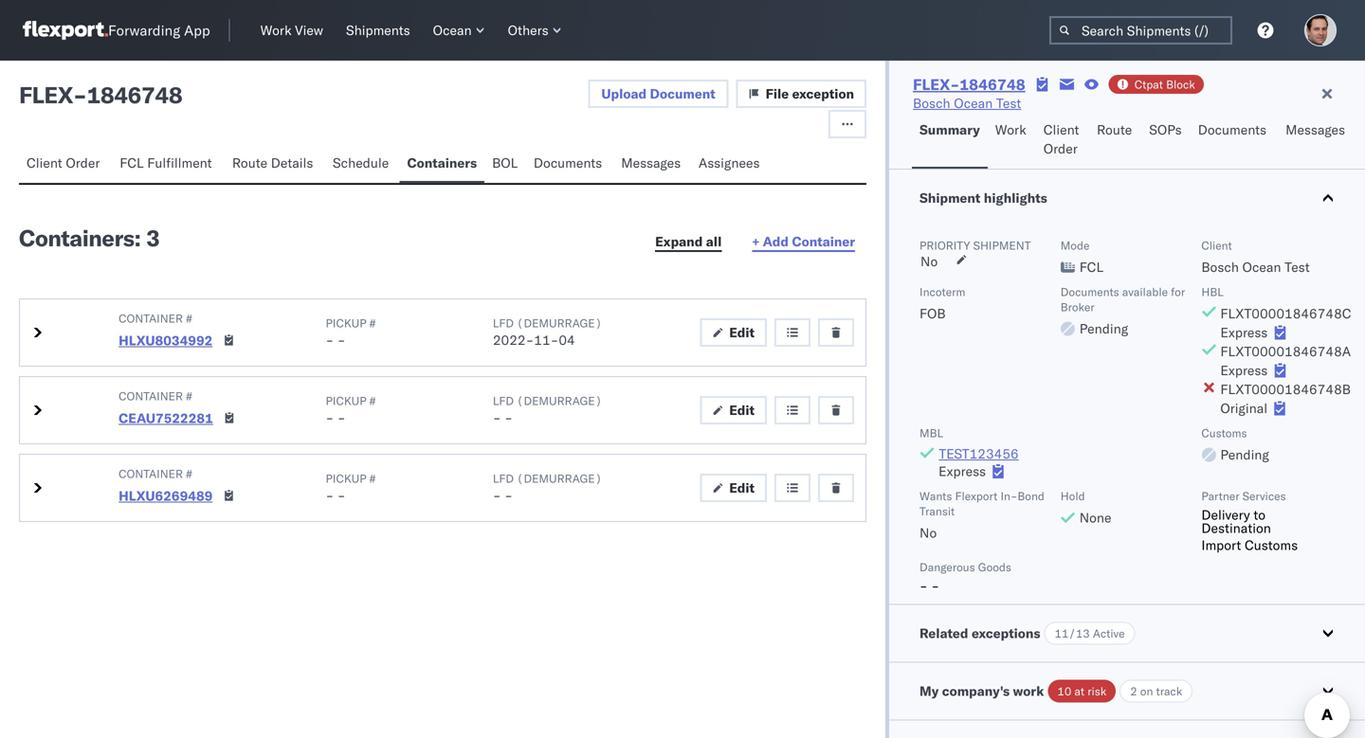 Task type: vqa. For each thing, say whether or not it's contained in the screenshot.


Task type: locate. For each thing, give the bounding box(es) containing it.
0 vertical spatial pending
[[1080, 321, 1129, 337]]

(demurrage) for hlxu8034992
[[517, 316, 602, 330]]

edit
[[729, 324, 755, 341], [729, 402, 755, 419], [729, 480, 755, 496]]

0 vertical spatial lfd (demurrage) - -
[[493, 394, 602, 426]]

customs down original
[[1202, 426, 1247, 440]]

3 pickup # - - from the top
[[326, 472, 376, 504]]

2 vertical spatial container #
[[119, 467, 192, 481]]

2 vertical spatial express
[[939, 463, 986, 480]]

container right add
[[792, 233, 855, 250]]

pending down broker
[[1080, 321, 1129, 337]]

client up hbl
[[1202, 238, 1232, 253]]

1 horizontal spatial ocean
[[954, 95, 993, 111]]

route left sops
[[1097, 121, 1132, 138]]

container
[[792, 233, 855, 250], [119, 312, 183, 326], [119, 389, 183, 403], [119, 467, 183, 481]]

edit button for hlxu8034992
[[700, 319, 767, 347]]

partner
[[1202, 489, 1240, 504]]

1 horizontal spatial pending
[[1221, 447, 1270, 463]]

order
[[1044, 140, 1078, 157], [66, 155, 100, 171]]

documents right bol button
[[534, 155, 602, 171]]

hold
[[1061, 489, 1085, 504]]

risk
[[1088, 685, 1107, 699]]

pending for customs
[[1221, 447, 1270, 463]]

0 horizontal spatial documents button
[[526, 146, 614, 183]]

1 horizontal spatial 1846748
[[960, 75, 1026, 94]]

1 pickup # - - from the top
[[326, 316, 376, 348]]

0 horizontal spatial client order button
[[19, 146, 112, 183]]

shipments
[[346, 22, 410, 38]]

1 horizontal spatial fcl
[[1080, 259, 1104, 275]]

client order right work "button"
[[1044, 121, 1080, 157]]

1 vertical spatial edit
[[729, 402, 755, 419]]

customs down the to
[[1245, 537, 1298, 554]]

1 vertical spatial documents
[[534, 155, 602, 171]]

0 vertical spatial express
[[1221, 324, 1268, 341]]

ocean inside button
[[433, 22, 472, 38]]

hlxu6269489
[[119, 488, 213, 504]]

0 horizontal spatial ocean
[[433, 22, 472, 38]]

bosch inside the client bosch ocean test incoterm fob
[[1202, 259, 1239, 275]]

forwarding app
[[108, 21, 210, 39]]

express for flxt00001846748a
[[1221, 362, 1268, 379]]

container up hlxu8034992 on the left
[[119, 312, 183, 326]]

(demurrage)
[[517, 316, 602, 330], [517, 394, 602, 408], [517, 472, 602, 486]]

edit button
[[700, 319, 767, 347], [700, 396, 767, 425], [700, 474, 767, 503]]

lfd inside lfd (demurrage) 2022-11-04
[[493, 316, 514, 330]]

expand all button
[[644, 228, 733, 257]]

pickup for hlxu8034992
[[326, 316, 367, 330]]

3 pickup from the top
[[326, 472, 367, 486]]

container # up hlxu6269489 button
[[119, 467, 192, 481]]

2 (demurrage) from the top
[[517, 394, 602, 408]]

edit for hlxu8034992
[[729, 324, 755, 341]]

express up original
[[1221, 362, 1268, 379]]

1 horizontal spatial documents
[[1061, 285, 1120, 299]]

3 edit from the top
[[729, 480, 755, 496]]

documents inside "documents available for broker"
[[1061, 285, 1120, 299]]

2 vertical spatial lfd
[[493, 472, 514, 486]]

fcl for fcl fulfillment
[[120, 155, 144, 171]]

2 vertical spatial ocean
[[1243, 259, 1282, 275]]

container # up ceau7522281
[[119, 389, 192, 403]]

lfd
[[493, 316, 514, 330], [493, 394, 514, 408], [493, 472, 514, 486]]

bosch down flex-
[[913, 95, 951, 111]]

containers: 3
[[19, 224, 160, 252]]

work for work
[[995, 121, 1027, 138]]

express
[[1221, 324, 1268, 341], [1221, 362, 1268, 379], [939, 463, 986, 480]]

test up flxt00001846748c
[[1285, 259, 1310, 275]]

2 vertical spatial edit button
[[700, 474, 767, 503]]

container # for ceau7522281
[[119, 389, 192, 403]]

1 horizontal spatial client
[[1044, 121, 1080, 138]]

container # for hlxu6269489
[[119, 467, 192, 481]]

0 horizontal spatial messages
[[621, 155, 681, 171]]

pickup # - - for hlxu6269489
[[326, 472, 376, 504]]

fcl for fcl
[[1080, 259, 1104, 275]]

0 horizontal spatial route
[[232, 155, 267, 171]]

+ add container button
[[741, 228, 867, 257]]

0 horizontal spatial order
[[66, 155, 100, 171]]

order right work "button"
[[1044, 140, 1078, 157]]

details
[[271, 155, 313, 171]]

ocean right shipments
[[433, 22, 472, 38]]

1 vertical spatial lfd
[[493, 394, 514, 408]]

express down test123456 button
[[939, 463, 986, 480]]

client down flex
[[27, 155, 62, 171]]

assignees button
[[691, 146, 771, 183]]

3 edit button from the top
[[700, 474, 767, 503]]

1 vertical spatial fcl
[[1080, 259, 1104, 275]]

goods
[[978, 560, 1012, 575]]

1 horizontal spatial order
[[1044, 140, 1078, 157]]

0 horizontal spatial pending
[[1080, 321, 1129, 337]]

ocean
[[433, 22, 472, 38], [954, 95, 993, 111], [1243, 259, 1282, 275]]

flxt00001846748a
[[1221, 343, 1351, 360]]

1 vertical spatial ocean
[[954, 95, 993, 111]]

0 vertical spatial work
[[260, 22, 292, 38]]

1 vertical spatial test
[[1285, 259, 1310, 275]]

0 vertical spatial pickup # - -
[[326, 316, 376, 348]]

2 vertical spatial documents
[[1061, 285, 1120, 299]]

client right work "button"
[[1044, 121, 1080, 138]]

in-
[[1001, 489, 1018, 504]]

fcl inside button
[[120, 155, 144, 171]]

1 lfd from the top
[[493, 316, 514, 330]]

0 vertical spatial route
[[1097, 121, 1132, 138]]

pending up services
[[1221, 447, 1270, 463]]

1 vertical spatial customs
[[1245, 537, 1298, 554]]

1 vertical spatial pending
[[1221, 447, 1270, 463]]

0 horizontal spatial client
[[27, 155, 62, 171]]

2 edit from the top
[[729, 402, 755, 419]]

bosch up hbl
[[1202, 259, 1239, 275]]

add
[[763, 233, 789, 250]]

2 pickup from the top
[[326, 394, 367, 408]]

0 vertical spatial container #
[[119, 312, 192, 326]]

0 vertical spatial ocean
[[433, 22, 472, 38]]

test
[[997, 95, 1022, 111], [1285, 259, 1310, 275]]

0 horizontal spatial messages button
[[614, 146, 691, 183]]

no
[[921, 253, 938, 270], [920, 525, 937, 541]]

2 horizontal spatial documents
[[1198, 121, 1267, 138]]

shipment
[[973, 238, 1031, 253]]

no down priority
[[921, 253, 938, 270]]

client order button up highlights
[[1036, 113, 1090, 169]]

1 vertical spatial container #
[[119, 389, 192, 403]]

container up ceau7522281
[[119, 389, 183, 403]]

work left view
[[260, 22, 292, 38]]

1 horizontal spatial test
[[1285, 259, 1310, 275]]

2 vertical spatial pickup # - -
[[326, 472, 376, 504]]

documents button right sops
[[1191, 113, 1278, 169]]

expand
[[655, 233, 703, 250]]

3 (demurrage) from the top
[[517, 472, 602, 486]]

route
[[1097, 121, 1132, 138], [232, 155, 267, 171]]

1 horizontal spatial messages button
[[1278, 113, 1356, 169]]

ocean down flex-1846748
[[954, 95, 993, 111]]

sops button
[[1142, 113, 1191, 169]]

incoterm
[[920, 285, 966, 299]]

pickup # - - for hlxu8034992
[[326, 316, 376, 348]]

1 vertical spatial lfd (demurrage) - -
[[493, 472, 602, 504]]

1 edit from the top
[[729, 324, 755, 341]]

1 lfd (demurrage) - - from the top
[[493, 394, 602, 426]]

0 vertical spatial fcl
[[120, 155, 144, 171]]

2 vertical spatial (demurrage)
[[517, 472, 602, 486]]

0 vertical spatial edit button
[[700, 319, 767, 347]]

test up work "button"
[[997, 95, 1022, 111]]

2 edit button from the top
[[700, 396, 767, 425]]

client order button down flex
[[19, 146, 112, 183]]

company's
[[942, 683, 1010, 700]]

original
[[1221, 400, 1268, 417]]

messages
[[1286, 121, 1346, 138], [621, 155, 681, 171]]

schedule button
[[325, 146, 400, 183]]

work down bosch ocean test link
[[995, 121, 1027, 138]]

container # up hlxu8034992 on the left
[[119, 312, 192, 326]]

hlxu8034992
[[119, 332, 213, 349]]

1 vertical spatial bosch
[[1202, 259, 1239, 275]]

1 vertical spatial express
[[1221, 362, 1268, 379]]

containers
[[407, 155, 477, 171]]

upload
[[602, 85, 647, 102]]

ceau7522281
[[119, 410, 213, 426]]

edit for hlxu6269489
[[729, 480, 755, 496]]

2 pickup # - - from the top
[[326, 394, 376, 426]]

2 horizontal spatial client
[[1202, 238, 1232, 253]]

11-
[[534, 332, 559, 348]]

route left details
[[232, 155, 267, 171]]

work
[[260, 22, 292, 38], [995, 121, 1027, 138]]

container for hlxu6269489
[[119, 467, 183, 481]]

0 vertical spatial lfd
[[493, 316, 514, 330]]

related exceptions
[[920, 625, 1041, 642]]

1 container # from the top
[[119, 312, 192, 326]]

0 vertical spatial (demurrage)
[[517, 316, 602, 330]]

10
[[1058, 685, 1072, 699]]

(demurrage) for hlxu6269489
[[517, 472, 602, 486]]

1 edit button from the top
[[700, 319, 767, 347]]

0 horizontal spatial fcl
[[120, 155, 144, 171]]

order down flex - 1846748
[[66, 155, 100, 171]]

1 vertical spatial (demurrage)
[[517, 394, 602, 408]]

1 horizontal spatial work
[[995, 121, 1027, 138]]

documents up broker
[[1061, 285, 1120, 299]]

for
[[1171, 285, 1185, 299]]

messages button
[[1278, 113, 1356, 169], [614, 146, 691, 183]]

file exception button
[[737, 80, 867, 108], [737, 80, 867, 108]]

1846748 up bosch ocean test on the right top of page
[[960, 75, 1026, 94]]

2 lfd (demurrage) - - from the top
[[493, 472, 602, 504]]

container for ceau7522281
[[119, 389, 183, 403]]

container up hlxu6269489 button
[[119, 467, 183, 481]]

bosch ocean test link
[[913, 94, 1022, 113]]

pickup for hlxu6269489
[[326, 472, 367, 486]]

transit
[[920, 504, 955, 519]]

pickup # - - for ceau7522281
[[326, 394, 376, 426]]

work inside "button"
[[995, 121, 1027, 138]]

dangerous
[[920, 560, 975, 575]]

fcl
[[120, 155, 144, 171], [1080, 259, 1104, 275]]

client order down flex
[[27, 155, 100, 171]]

0 vertical spatial bosch
[[913, 95, 951, 111]]

route inside button
[[1097, 121, 1132, 138]]

2 vertical spatial client
[[1202, 238, 1232, 253]]

2 vertical spatial edit
[[729, 480, 755, 496]]

bol
[[492, 155, 518, 171]]

1 vertical spatial pickup # - -
[[326, 394, 376, 426]]

0 vertical spatial customs
[[1202, 426, 1247, 440]]

app
[[184, 21, 210, 39]]

1 vertical spatial pickup
[[326, 394, 367, 408]]

-
[[73, 81, 87, 109], [326, 332, 334, 348], [337, 332, 346, 348], [326, 410, 334, 426], [337, 410, 346, 426], [493, 410, 501, 426], [505, 410, 513, 426], [326, 487, 334, 504], [337, 487, 346, 504], [493, 487, 501, 504], [505, 487, 513, 504], [920, 578, 928, 595], [932, 578, 940, 595]]

route for route details
[[232, 155, 267, 171]]

hbl
[[1202, 285, 1224, 299]]

#
[[186, 312, 192, 326], [370, 316, 376, 330], [186, 389, 192, 403], [370, 394, 376, 408], [186, 467, 192, 481], [370, 472, 376, 486]]

2 on track
[[1131, 685, 1183, 699]]

0 horizontal spatial test
[[997, 95, 1022, 111]]

documents right sops
[[1198, 121, 1267, 138]]

container inside button
[[792, 233, 855, 250]]

1 horizontal spatial route
[[1097, 121, 1132, 138]]

related
[[920, 625, 969, 642]]

2 container # from the top
[[119, 389, 192, 403]]

documents available for broker
[[1061, 285, 1185, 314]]

track
[[1156, 685, 1183, 699]]

1 pickup from the top
[[326, 316, 367, 330]]

0 horizontal spatial work
[[260, 22, 292, 38]]

lfd (demurrage) - - for ceau7522281
[[493, 394, 602, 426]]

1 vertical spatial client
[[27, 155, 62, 171]]

3 container # from the top
[[119, 467, 192, 481]]

edit button for ceau7522281
[[700, 396, 767, 425]]

order for client order button to the left
[[66, 155, 100, 171]]

1 vertical spatial no
[[920, 525, 937, 541]]

fcl left fulfillment
[[120, 155, 144, 171]]

fcl down 'mode'
[[1080, 259, 1104, 275]]

0 vertical spatial messages
[[1286, 121, 1346, 138]]

0 vertical spatial pickup
[[326, 316, 367, 330]]

shipment highlights
[[920, 190, 1048, 206]]

1846748 down forwarding
[[87, 81, 182, 109]]

2 vertical spatial pickup
[[326, 472, 367, 486]]

route inside button
[[232, 155, 267, 171]]

hlxu8034992 button
[[119, 332, 213, 349]]

3 lfd from the top
[[493, 472, 514, 486]]

2 lfd from the top
[[493, 394, 514, 408]]

1 horizontal spatial bosch
[[1202, 259, 1239, 275]]

ctpat
[[1135, 77, 1164, 92]]

0 vertical spatial edit
[[729, 324, 755, 341]]

1 (demurrage) from the top
[[517, 316, 602, 330]]

documents button right bol
[[526, 146, 614, 183]]

(demurrage) inside lfd (demurrage) 2022-11-04
[[517, 316, 602, 330]]

container #
[[119, 312, 192, 326], [119, 389, 192, 403], [119, 467, 192, 481]]

at
[[1075, 685, 1085, 699]]

container for hlxu8034992
[[119, 312, 183, 326]]

client
[[1044, 121, 1080, 138], [27, 155, 62, 171], [1202, 238, 1232, 253]]

express up flxt00001846748a
[[1221, 324, 1268, 341]]

order inside "client order"
[[1044, 140, 1078, 157]]

0 horizontal spatial client order
[[27, 155, 100, 171]]

11/13 active
[[1055, 627, 1125, 641]]

0 horizontal spatial bosch
[[913, 95, 951, 111]]

no down transit
[[920, 525, 937, 541]]

1 vertical spatial route
[[232, 155, 267, 171]]

ocean up flxt00001846748c
[[1243, 259, 1282, 275]]

1 vertical spatial edit button
[[700, 396, 767, 425]]

1 vertical spatial work
[[995, 121, 1027, 138]]

2 horizontal spatial ocean
[[1243, 259, 1282, 275]]

Search Shipments (/) text field
[[1050, 16, 1233, 45]]



Task type: describe. For each thing, give the bounding box(es) containing it.
summary
[[920, 121, 980, 138]]

containers:
[[19, 224, 141, 252]]

partner services delivery to destination import customs dangerous goods - -
[[920, 489, 1298, 595]]

ceau7522281 button
[[119, 410, 213, 426]]

schedule
[[333, 155, 389, 171]]

wants flexport in-bond transit no
[[920, 489, 1045, 541]]

flex-1846748 link
[[913, 75, 1026, 94]]

priority
[[920, 238, 971, 253]]

1 vertical spatial messages
[[621, 155, 681, 171]]

fcl fulfillment
[[120, 155, 212, 171]]

summary button
[[912, 113, 988, 169]]

1 horizontal spatial messages
[[1286, 121, 1346, 138]]

bosch inside bosch ocean test link
[[913, 95, 951, 111]]

ocean button
[[425, 18, 493, 43]]

route details
[[232, 155, 313, 171]]

no inside the wants flexport in-bond transit no
[[920, 525, 937, 541]]

file exception
[[766, 85, 854, 102]]

my
[[920, 683, 939, 700]]

customs inside partner services delivery to destination import customs dangerous goods - -
[[1245, 537, 1298, 554]]

bol button
[[485, 146, 526, 183]]

work view link
[[253, 18, 331, 43]]

forwarding app link
[[23, 21, 210, 40]]

04
[[559, 332, 575, 348]]

others button
[[500, 18, 570, 43]]

on
[[1141, 685, 1153, 699]]

0 horizontal spatial 1846748
[[87, 81, 182, 109]]

test123456
[[939, 446, 1019, 462]]

container # for hlxu8034992
[[119, 312, 192, 326]]

shipment highlights button
[[890, 170, 1366, 227]]

work view
[[260, 22, 323, 38]]

client inside the client bosch ocean test incoterm fob
[[1202, 238, 1232, 253]]

11/13
[[1055, 627, 1090, 641]]

1 horizontal spatial client order button
[[1036, 113, 1090, 169]]

lfd for hlxu6269489
[[493, 472, 514, 486]]

0 horizontal spatial documents
[[534, 155, 602, 171]]

lfd for ceau7522281
[[493, 394, 514, 408]]

(demurrage) for ceau7522281
[[517, 394, 602, 408]]

fulfillment
[[147, 155, 212, 171]]

1 horizontal spatial documents button
[[1191, 113, 1278, 169]]

ctpat block
[[1135, 77, 1196, 92]]

upload document
[[602, 85, 716, 102]]

flxt00001846748b
[[1221, 381, 1351, 398]]

file
[[766, 85, 789, 102]]

exceptions
[[972, 625, 1041, 642]]

work for work view
[[260, 22, 292, 38]]

+ add container
[[752, 233, 855, 250]]

delivery
[[1202, 507, 1251, 523]]

view
[[295, 22, 323, 38]]

edit button for hlxu6269489
[[700, 474, 767, 503]]

broker
[[1061, 300, 1095, 314]]

route button
[[1090, 113, 1142, 169]]

route details button
[[225, 146, 325, 183]]

route for route
[[1097, 121, 1132, 138]]

mode
[[1061, 238, 1090, 253]]

10 at risk
[[1058, 685, 1107, 699]]

flexport. image
[[23, 21, 108, 40]]

hlxu6269489 button
[[119, 488, 213, 504]]

test inside the client bosch ocean test incoterm fob
[[1285, 259, 1310, 275]]

0 vertical spatial client
[[1044, 121, 1080, 138]]

shipments link
[[339, 18, 418, 43]]

destination
[[1202, 520, 1272, 537]]

2022-
[[493, 332, 534, 348]]

pickup for ceau7522281
[[326, 394, 367, 408]]

flex-
[[913, 75, 960, 94]]

order for client order button to the right
[[1044, 140, 1078, 157]]

lfd for hlxu8034992
[[493, 316, 514, 330]]

highlights
[[984, 190, 1048, 206]]

client bosch ocean test incoterm fob
[[920, 238, 1310, 322]]

services
[[1243, 489, 1286, 504]]

mbl
[[920, 426, 944, 440]]

none
[[1080, 510, 1112, 526]]

ocean inside the client bosch ocean test incoterm fob
[[1243, 259, 1282, 275]]

my company's work
[[920, 683, 1044, 700]]

pending for documents available for broker
[[1080, 321, 1129, 337]]

0 vertical spatial test
[[997, 95, 1022, 111]]

priority shipment
[[920, 238, 1031, 253]]

import
[[1202, 537, 1242, 554]]

flex-1846748
[[913, 75, 1026, 94]]

upload document button
[[588, 80, 729, 108]]

2
[[1131, 685, 1138, 699]]

1 horizontal spatial client order
[[1044, 121, 1080, 157]]

wants
[[920, 489, 952, 504]]

+
[[752, 233, 760, 250]]

lfd (demurrage) 2022-11-04
[[493, 316, 602, 348]]

edit for ceau7522281
[[729, 402, 755, 419]]

containers button
[[400, 146, 485, 183]]

flex - 1846748
[[19, 81, 182, 109]]

bond
[[1018, 489, 1045, 504]]

work button
[[988, 113, 1036, 169]]

lfd (demurrage) - - for hlxu6269489
[[493, 472, 602, 504]]

exception
[[792, 85, 854, 102]]

sops
[[1150, 121, 1182, 138]]

flxt00001846748c
[[1221, 305, 1352, 322]]

block
[[1166, 77, 1196, 92]]

flex
[[19, 81, 73, 109]]

express for flxt00001846748c
[[1221, 324, 1268, 341]]

active
[[1093, 627, 1125, 641]]

0 vertical spatial no
[[921, 253, 938, 270]]

all
[[706, 233, 722, 250]]

shipment
[[920, 190, 981, 206]]

0 vertical spatial documents
[[1198, 121, 1267, 138]]



